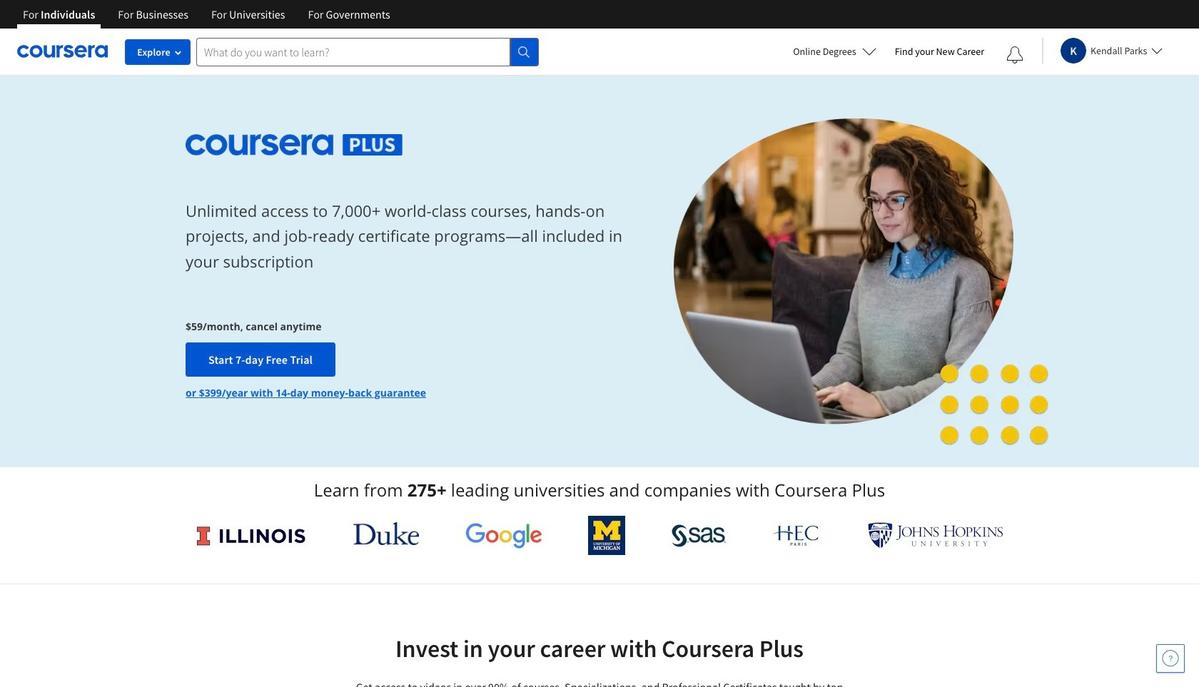 Task type: describe. For each thing, give the bounding box(es) containing it.
university of michigan image
[[588, 516, 625, 555]]

coursera plus image
[[186, 134, 403, 155]]

banner navigation
[[11, 0, 402, 29]]

What do you want to learn? text field
[[196, 37, 510, 66]]

university of illinois at urbana-champaign image
[[196, 524, 307, 547]]

help center image
[[1162, 650, 1179, 667]]

hec paris image
[[772, 521, 822, 550]]



Task type: locate. For each thing, give the bounding box(es) containing it.
google image
[[465, 523, 542, 549]]

sas image
[[672, 524, 726, 547]]

None search field
[[196, 37, 539, 66]]

duke university image
[[353, 523, 419, 545]]

coursera image
[[17, 40, 108, 63]]

johns hopkins university image
[[868, 523, 1004, 549]]



Task type: vqa. For each thing, say whether or not it's contained in the screenshot.
Coursera Plus "image"
yes



